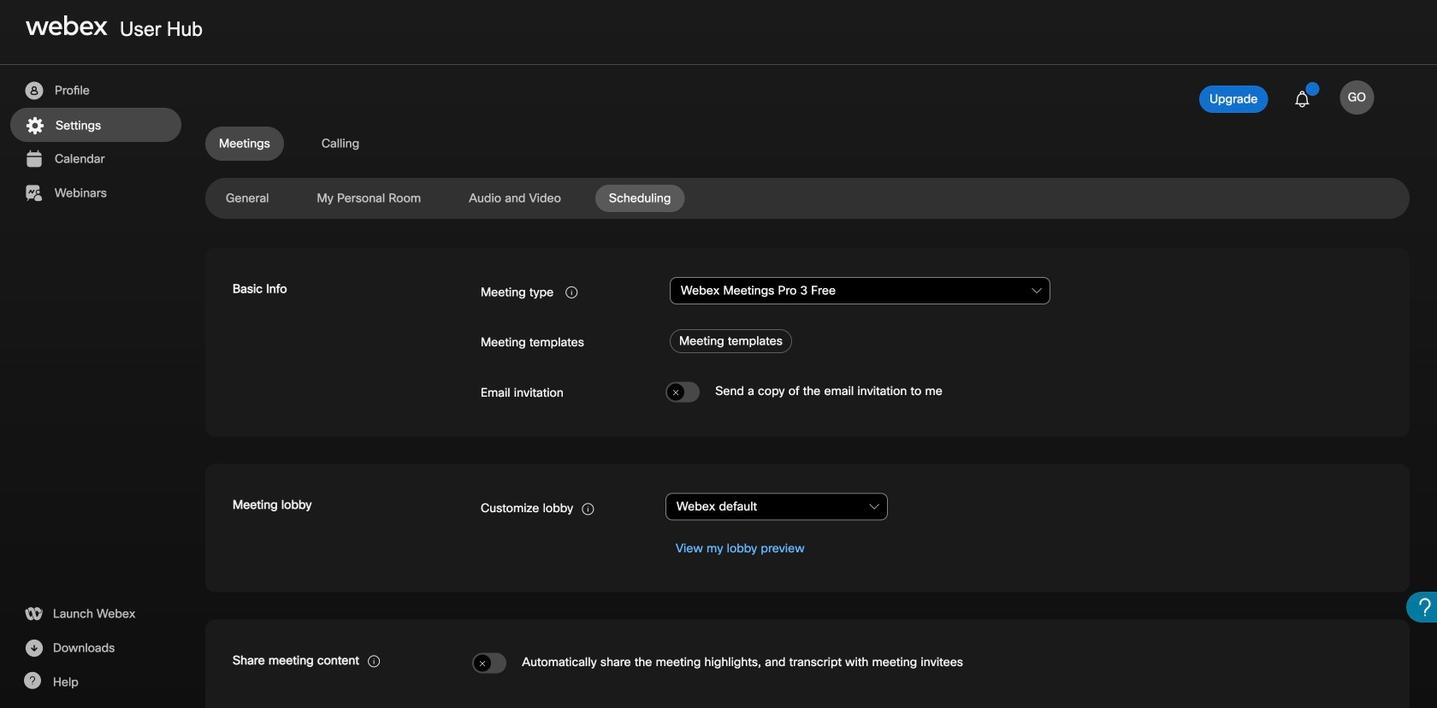 Task type: locate. For each thing, give the bounding box(es) containing it.
mds cancel_bold image
[[478, 658, 487, 669]]

0 vertical spatial tab list
[[205, 127, 1410, 161]]

mds cancel_bold image
[[672, 387, 680, 398]]

mds content download_filled image
[[23, 638, 44, 659]]

2 tab list from the top
[[205, 185, 1410, 212]]

tab list
[[205, 127, 1410, 161], [205, 185, 1410, 212]]

cisco webex image
[[26, 15, 108, 36]]

mds webinar_filled image
[[23, 183, 44, 204]]

1 vertical spatial tab list
[[205, 185, 1410, 212]]

mds webex helix filled image
[[23, 604, 44, 625]]



Task type: describe. For each thing, give the bounding box(es) containing it.
mds meetings_filled image
[[23, 149, 44, 169]]

1 tab list from the top
[[205, 127, 1410, 161]]

mds people circle_filled image
[[23, 80, 44, 101]]

ng help active image
[[23, 673, 41, 690]]

mds settings_filled image
[[24, 116, 45, 136]]



Task type: vqa. For each thing, say whether or not it's contained in the screenshot.
field
no



